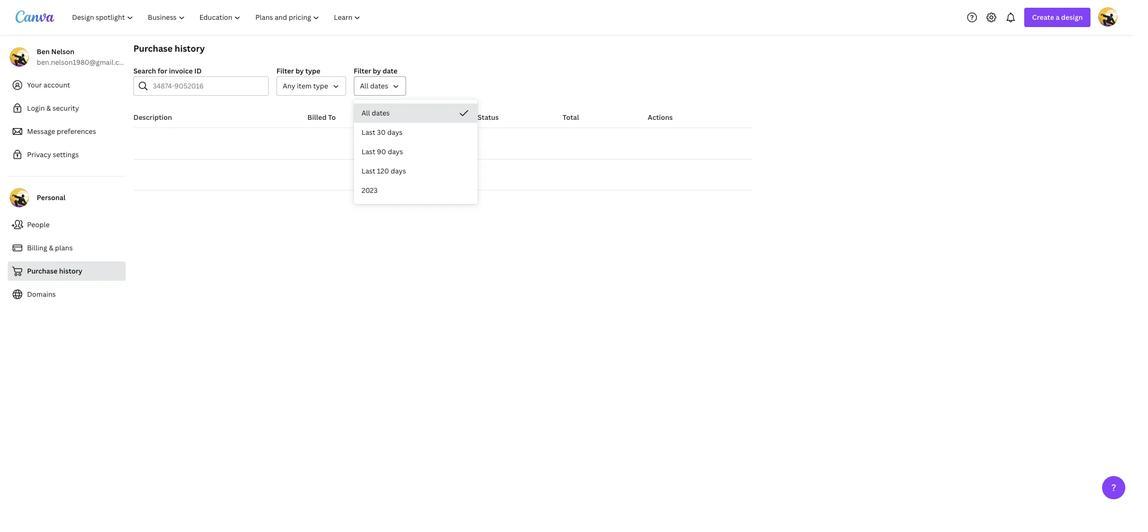 Task type: describe. For each thing, give the bounding box(es) containing it.
days for last 90 days
[[388, 147, 403, 156]]

personal
[[37, 193, 65, 202]]

message preferences
[[27, 127, 96, 136]]

purchase history link
[[8, 262, 126, 281]]

last for last 120 days
[[362, 166, 375, 176]]

actions
[[648, 113, 673, 122]]

created
[[393, 113, 419, 122]]

last 30 days button
[[354, 123, 478, 142]]

last 90 days option
[[354, 142, 478, 161]]

to
[[328, 113, 336, 122]]

people
[[27, 220, 50, 229]]

domains
[[27, 290, 56, 299]]

days for last 120 days
[[391, 166, 406, 176]]

dates inside all dates button
[[372, 108, 390, 117]]

your account
[[27, 80, 70, 89]]

search for invoice id
[[133, 66, 202, 75]]

all dates option
[[354, 103, 478, 123]]

last 120 days button
[[354, 161, 478, 181]]

2023
[[362, 186, 378, 195]]

type for filter by type
[[305, 66, 320, 75]]

total
[[563, 113, 579, 122]]

description
[[133, 113, 172, 122]]

90
[[377, 147, 386, 156]]

ben nelson ben.nelson1980@gmail.com
[[37, 47, 129, 67]]

all inside button
[[362, 108, 370, 117]]

privacy settings
[[27, 150, 79, 159]]

0 horizontal spatial history
[[59, 266, 82, 276]]

your account link
[[8, 75, 126, 95]]

filter by date
[[354, 66, 398, 75]]

create a design button
[[1025, 8, 1091, 27]]

nelson
[[51, 47, 74, 56]]

last 30 days
[[362, 128, 403, 137]]

billed
[[308, 113, 327, 122]]

a
[[1056, 13, 1060, 22]]

billed to
[[308, 113, 336, 122]]

days for last 30 days
[[387, 128, 403, 137]]

all dates button
[[354, 103, 478, 123]]

dates inside all dates "button"
[[370, 81, 388, 90]]

any item type
[[283, 81, 328, 90]]

preferences
[[57, 127, 96, 136]]

last 120 days option
[[354, 161, 478, 181]]

Search for invoice ID text field
[[153, 77, 263, 95]]

design
[[1061, 13, 1083, 22]]

last 120 days
[[362, 166, 406, 176]]

message preferences link
[[8, 122, 126, 141]]

on
[[421, 113, 430, 122]]

All dates button
[[354, 76, 406, 96]]

last 30 days option
[[354, 123, 478, 142]]

billing
[[27, 243, 47, 252]]

last for last 30 days
[[362, 128, 375, 137]]

ben
[[37, 47, 50, 56]]

list box containing all dates
[[354, 103, 478, 200]]

filter by type
[[277, 66, 320, 75]]

message
[[27, 127, 55, 136]]

all dates inside button
[[362, 108, 390, 117]]

by for date
[[373, 66, 381, 75]]

1 vertical spatial purchase
[[27, 266, 57, 276]]

0 vertical spatial purchase history
[[133, 43, 205, 54]]

billing & plans link
[[8, 238, 126, 258]]

purchase history inside purchase history link
[[27, 266, 82, 276]]

any
[[283, 81, 295, 90]]

login & security
[[27, 103, 79, 113]]

security
[[53, 103, 79, 113]]

your
[[27, 80, 42, 89]]



Task type: locate. For each thing, give the bounding box(es) containing it.
all
[[360, 81, 369, 90], [362, 108, 370, 117]]

0 horizontal spatial filter
[[277, 66, 294, 75]]

1 by from the left
[[296, 66, 304, 75]]

last 90 days
[[362, 147, 403, 156]]

all dates inside "button"
[[360, 81, 388, 90]]

2 filter from the left
[[354, 66, 371, 75]]

0 vertical spatial &
[[46, 103, 51, 113]]

list box
[[354, 103, 478, 200]]

days inside option
[[391, 166, 406, 176]]

by for type
[[296, 66, 304, 75]]

for
[[158, 66, 167, 75]]

1 vertical spatial last
[[362, 147, 375, 156]]

1 vertical spatial all
[[362, 108, 370, 117]]

date
[[383, 66, 398, 75]]

days
[[387, 128, 403, 137], [388, 147, 403, 156], [391, 166, 406, 176]]

1 horizontal spatial filter
[[354, 66, 371, 75]]

days right 30
[[387, 128, 403, 137]]

1 vertical spatial purchase history
[[27, 266, 82, 276]]

purchase history down billing & plans
[[27, 266, 82, 276]]

days inside option
[[387, 128, 403, 137]]

2023 option
[[354, 181, 478, 200]]

& right login
[[46, 103, 51, 113]]

dates up 30
[[372, 108, 390, 117]]

type
[[305, 66, 320, 75], [313, 81, 328, 90]]

all dates down filter by date
[[360, 81, 388, 90]]

create a design
[[1032, 13, 1083, 22]]

120
[[377, 166, 389, 176]]

privacy settings link
[[8, 145, 126, 164]]

last inside "button"
[[362, 147, 375, 156]]

1 vertical spatial days
[[388, 147, 403, 156]]

privacy
[[27, 150, 51, 159]]

0 vertical spatial last
[[362, 128, 375, 137]]

by
[[296, 66, 304, 75], [373, 66, 381, 75]]

settings
[[53, 150, 79, 159]]

login
[[27, 103, 45, 113]]

0 vertical spatial days
[[387, 128, 403, 137]]

create
[[1032, 13, 1054, 22]]

filter
[[277, 66, 294, 75], [354, 66, 371, 75]]

all dates up 30
[[362, 108, 390, 117]]

1 filter from the left
[[277, 66, 294, 75]]

type up any item type button
[[305, 66, 320, 75]]

purchase up search
[[133, 43, 173, 54]]

item
[[297, 81, 312, 90]]

filter up any
[[277, 66, 294, 75]]

created on
[[393, 113, 430, 122]]

last for last 90 days
[[362, 147, 375, 156]]

filter up all dates "button"
[[354, 66, 371, 75]]

3 last from the top
[[362, 166, 375, 176]]

all inside "button"
[[360, 81, 369, 90]]

1 horizontal spatial purchase
[[133, 43, 173, 54]]

days inside "button"
[[388, 147, 403, 156]]

2 vertical spatial days
[[391, 166, 406, 176]]

people link
[[8, 215, 126, 235]]

type inside button
[[313, 81, 328, 90]]

history up id
[[175, 43, 205, 54]]

& left "plans" in the top of the page
[[49, 243, 53, 252]]

0 vertical spatial all dates
[[360, 81, 388, 90]]

2023 button
[[354, 181, 478, 200]]

domains link
[[8, 285, 126, 304]]

1 last from the top
[[362, 128, 375, 137]]

purchase history
[[133, 43, 205, 54], [27, 266, 82, 276]]

type right item
[[313, 81, 328, 90]]

purchase up "domains"
[[27, 266, 57, 276]]

all dates
[[360, 81, 388, 90], [362, 108, 390, 117]]

Any item type button
[[277, 76, 346, 96]]

dates down filter by date
[[370, 81, 388, 90]]

type for any item type
[[313, 81, 328, 90]]

last left 30
[[362, 128, 375, 137]]

history down billing & plans link
[[59, 266, 82, 276]]

0 vertical spatial all
[[360, 81, 369, 90]]

0 vertical spatial dates
[[370, 81, 388, 90]]

purchase history up search for invoice id
[[133, 43, 205, 54]]

status
[[478, 113, 499, 122]]

last inside option
[[362, 166, 375, 176]]

plans
[[55, 243, 73, 252]]

2 vertical spatial last
[[362, 166, 375, 176]]

1 vertical spatial &
[[49, 243, 53, 252]]

1 vertical spatial dates
[[372, 108, 390, 117]]

ben.nelson1980@gmail.com
[[37, 58, 129, 67]]

filter for filter by date
[[354, 66, 371, 75]]

2 last from the top
[[362, 147, 375, 156]]

billing & plans
[[27, 243, 73, 252]]

history
[[175, 43, 205, 54], [59, 266, 82, 276]]

by left date
[[373, 66, 381, 75]]

by up item
[[296, 66, 304, 75]]

0 horizontal spatial by
[[296, 66, 304, 75]]

1 horizontal spatial history
[[175, 43, 205, 54]]

& for login
[[46, 103, 51, 113]]

id
[[194, 66, 202, 75]]

days right 120
[[391, 166, 406, 176]]

30
[[377, 128, 386, 137]]

1 vertical spatial history
[[59, 266, 82, 276]]

0 horizontal spatial purchase history
[[27, 266, 82, 276]]

2 by from the left
[[373, 66, 381, 75]]

1 horizontal spatial by
[[373, 66, 381, 75]]

days right 90
[[388, 147, 403, 156]]

all up last 30 days
[[362, 108, 370, 117]]

invoice
[[169, 66, 193, 75]]

top level navigation element
[[66, 8, 369, 27]]

0 horizontal spatial purchase
[[27, 266, 57, 276]]

account
[[44, 80, 70, 89]]

0 vertical spatial purchase
[[133, 43, 173, 54]]

dates
[[370, 81, 388, 90], [372, 108, 390, 117]]

1 horizontal spatial purchase history
[[133, 43, 205, 54]]

0 vertical spatial history
[[175, 43, 205, 54]]

&
[[46, 103, 51, 113], [49, 243, 53, 252]]

last inside option
[[362, 128, 375, 137]]

last left 120
[[362, 166, 375, 176]]

0 vertical spatial type
[[305, 66, 320, 75]]

last
[[362, 128, 375, 137], [362, 147, 375, 156], [362, 166, 375, 176]]

search
[[133, 66, 156, 75]]

& for billing
[[49, 243, 53, 252]]

last left 90
[[362, 147, 375, 156]]

filter for filter by type
[[277, 66, 294, 75]]

purchase
[[133, 43, 173, 54], [27, 266, 57, 276]]

1 vertical spatial type
[[313, 81, 328, 90]]

ben nelson image
[[1099, 7, 1118, 26]]

login & security link
[[8, 99, 126, 118]]

last 90 days button
[[354, 142, 478, 161]]

all down filter by date
[[360, 81, 369, 90]]

1 vertical spatial all dates
[[362, 108, 390, 117]]



Task type: vqa. For each thing, say whether or not it's contained in the screenshot.
list box containing All dates
yes



